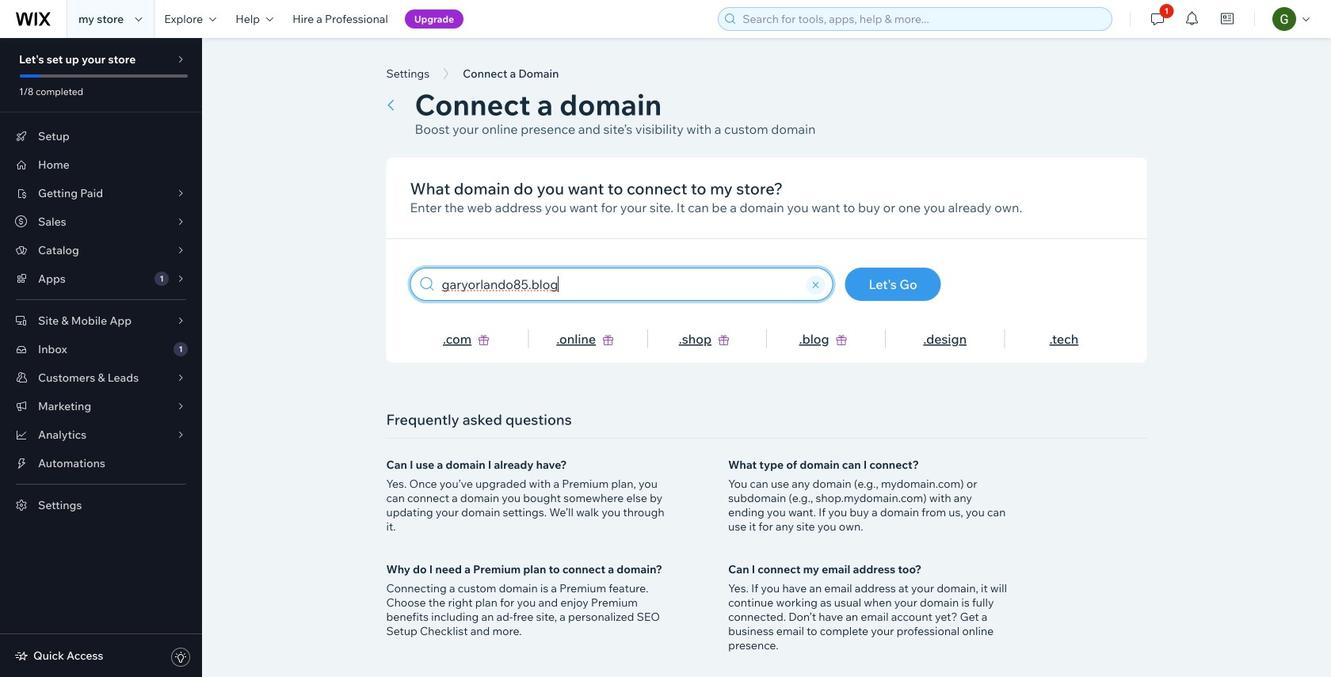 Task type: describe. For each thing, give the bounding box(es) containing it.
e.g. mystunningwebsite.com field
[[437, 269, 804, 300]]

Search for tools, apps, help & more... field
[[738, 8, 1108, 30]]

sidebar element
[[0, 38, 202, 678]]



Task type: vqa. For each thing, say whether or not it's contained in the screenshot.
Edit button
no



